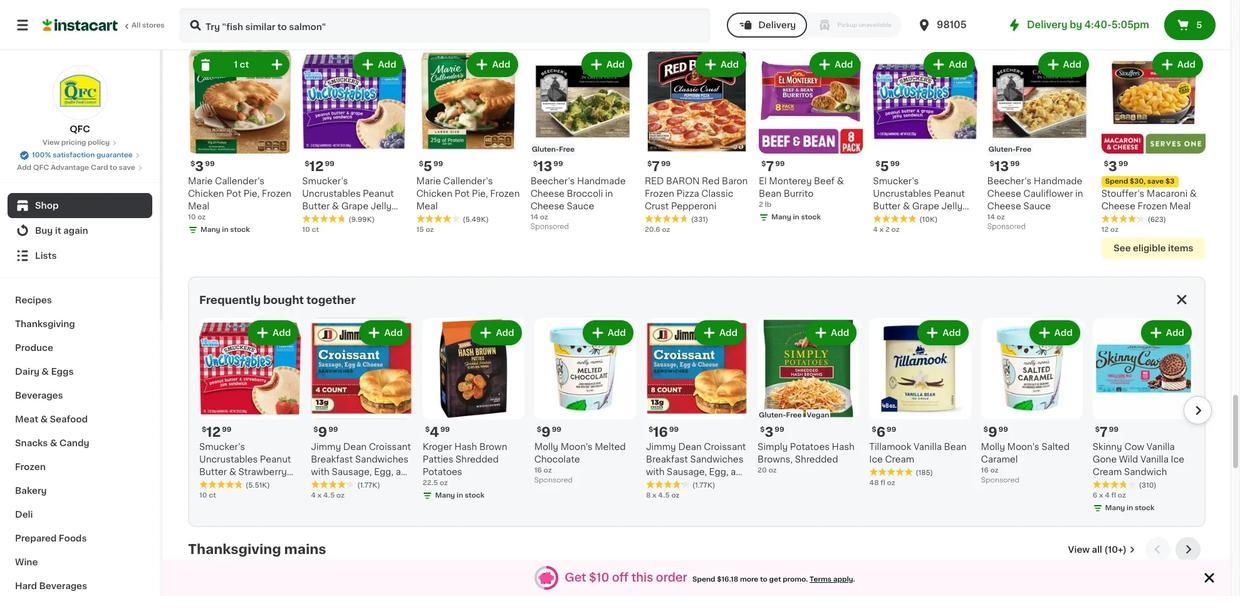 Task type: vqa. For each thing, say whether or not it's contained in the screenshot.
the oz in the bellwether farms whole milk basket ricotta, 12 oz, from grade a milk 12 oz
no



Task type: describe. For each thing, give the bounding box(es) containing it.
buy it again link
[[8, 218, 152, 243]]

1 vertical spatial fl
[[1111, 492, 1116, 499]]

smucker's uncrustables peanut butter & grape jelly sandwich for 12
[[302, 177, 394, 223]]

smucker's for (5.51k)
[[199, 442, 245, 451]]

sandwich for (9.99k)
[[302, 214, 345, 223]]

candy
[[59, 439, 89, 447]]

service type group
[[727, 13, 902, 38]]

1 horizontal spatial qfc
[[70, 125, 90, 133]]

melted
[[595, 442, 626, 451]]

see eligible items button
[[1102, 237, 1206, 259]]

$ 7 99 for skinny cow vanilla gone wild vanilla ice cream sandwich
[[1095, 426, 1119, 439]]

handmade for cauliflower
[[1034, 177, 1083, 185]]

wine link
[[8, 550, 152, 574]]

gluten- inside section
[[759, 412, 786, 419]]

save inside item carousel region
[[1148, 178, 1164, 185]]

cow
[[1125, 442, 1145, 451]]

meat
[[15, 415, 38, 424]]

brown
[[479, 442, 507, 451]]

$ 9 99 for molly moon's salted caramel
[[984, 426, 1008, 439]]

prepared foods link
[[8, 526, 152, 550]]

$16.18
[[717, 576, 738, 583]]

5 for smucker's uncrustables peanut butter & grape jelly sandwich
[[880, 160, 889, 173]]

15 oz
[[416, 226, 434, 233]]

order
[[656, 572, 687, 583]]

(10k)
[[920, 216, 938, 223]]

in down wild
[[1127, 505, 1133, 511]]

dean for 9
[[343, 442, 367, 451]]

1
[[234, 60, 238, 69]]

1 horizontal spatial ct
[[240, 60, 249, 69]]

promo.
[[783, 576, 808, 583]]

$30,
[[1130, 178, 1146, 185]]

frozen, for 9
[[349, 480, 381, 489]]

delivery button
[[727, 13, 807, 38]]

vanilla down cow
[[1141, 455, 1169, 464]]

gluten-free vegan
[[759, 412, 829, 419]]

2 horizontal spatial 12
[[1102, 226, 1109, 233]]

red baron red baron frozen pizza classic crust pepperoni
[[645, 177, 748, 210]]

bakery link
[[8, 479, 152, 503]]

jimmy dean croissant breakfast sandwiches with sausage, egg, and cheese, frozen, 8 count
[[646, 442, 747, 501]]

$ 13 99 for beecher's handmade cheese broccoli in cheese sauce
[[533, 160, 563, 173]]

eggs
[[51, 367, 74, 376]]

10 ct for smucker's uncrustables peanut butter & grape jelly sandwich
[[302, 226, 319, 233]]

advantage
[[51, 164, 89, 171]]

bakery
[[15, 486, 47, 495]]

callender's for marie callender's chicken pot pie, frozen meal 10 oz
[[215, 177, 265, 185]]

butter for (5.51k)
[[199, 468, 227, 476]]

deli link
[[8, 503, 152, 526]]

satisfaction
[[53, 152, 95, 159]]

gluten- for beecher's handmade cheese cauliflower in cheese sauce
[[989, 146, 1016, 153]]

dairy & eggs
[[15, 367, 74, 376]]

oz inside the marie callender's chicken pot pie, frozen meal 10 oz
[[198, 214, 206, 220]]

oz inside molly moon's melted chocolate 16 oz
[[544, 467, 552, 474]]

100%
[[32, 152, 51, 159]]

pie, for marie callender's chicken pot pie, frozen meal
[[472, 189, 488, 198]]

prepared foods
[[15, 534, 87, 543]]

pie, for marie callender's chicken pot pie, frozen meal 10 oz
[[244, 189, 260, 198]]

guarantee
[[96, 152, 133, 159]]

remove marie callender's chicken pot pie, frozen meal image
[[198, 57, 213, 72]]

hard beverages link
[[8, 574, 152, 596]]

beverages link
[[8, 384, 152, 407]]

peanut for (5.51k)
[[260, 455, 291, 464]]

card
[[91, 164, 108, 171]]

chocolate
[[534, 455, 580, 464]]

gluten- for beecher's handmade cheese broccoli in cheese sauce
[[532, 146, 559, 153]]

12 for smucker's uncrustables peanut butter & grape jelly sandwich
[[309, 160, 324, 173]]

see
[[1114, 244, 1131, 252]]

3 for marie callender's chicken pot pie, frozen meal
[[195, 160, 204, 173]]

potatoes inside simply potatoes hash browns, shredded 20 oz
[[790, 442, 830, 451]]

$ 12 99 for smucker's uncrustables peanut butter & grape jelly sandwich
[[305, 160, 335, 173]]

see eligible items
[[1114, 244, 1194, 252]]

0 vertical spatial 6
[[877, 426, 886, 439]]

8 x 4.5 oz
[[646, 492, 680, 499]]

it
[[55, 226, 61, 235]]

ct for smucker's uncrustables peanut butter & grape jelly sandwich
[[312, 226, 319, 233]]

stock for 3
[[230, 226, 250, 233]]

0 vertical spatial to
[[110, 164, 117, 171]]

breakfast for 16
[[646, 455, 688, 464]]

sponsored badge image for molly moon's salted caramel
[[981, 477, 1019, 484]]

8 inside jimmy dean croissant breakfast sandwiches with sausage, egg, and cheese, frozen, 8 count
[[719, 480, 725, 489]]

entrees
[[238, 10, 292, 23]]

stores
[[142, 22, 165, 29]]

cream inside skinny cow vanilla gone wild vanilla ice cream sandwich
[[1093, 468, 1122, 476]]

get
[[769, 576, 781, 583]]

99 inside $ 6 99
[[887, 426, 896, 433]]

frozen inside 'marie callender's chicken pot pie, frozen meal'
[[490, 189, 520, 198]]

free inside section
[[786, 412, 802, 419]]

dairy
[[15, 367, 39, 376]]

hash inside simply potatoes hash browns, shredded 20 oz
[[832, 442, 855, 451]]

1 horizontal spatial 6
[[1093, 492, 1098, 499]]

dean for 16
[[678, 442, 702, 451]]

ice inside the tillamook vanilla bean ice cream
[[869, 455, 883, 464]]

frozen inside red baron red baron frozen pizza classic crust pepperoni
[[645, 189, 674, 198]]

20
[[758, 467, 767, 474]]

product group containing 6
[[869, 318, 971, 488]]

delivery by 4:40-5:05pm
[[1027, 20, 1149, 29]]

spend inside get $10 off this order spend $16.18 more to get promo. terms apply .
[[692, 576, 715, 583]]

uncrustables for (9.99k)
[[302, 189, 361, 198]]

1 vertical spatial 2
[[885, 226, 890, 233]]

$ 3 99 for spend $30, save $3
[[1104, 160, 1128, 173]]

shredded for potatoes
[[795, 455, 838, 464]]

meal for marie callender's chicken pot pie, frozen meal
[[416, 202, 438, 210]]

cheese, for 9
[[311, 480, 347, 489]]

baron
[[666, 177, 700, 185]]

recipes
[[15, 296, 52, 305]]

chicken for marie callender's chicken pot pie, frozen meal
[[416, 189, 452, 198]]

produce
[[15, 343, 53, 352]]

potatoes inside kroger hash brown patties shredded potatoes 22.5 oz
[[423, 468, 462, 476]]

oz inside beecher's handmade cheese broccoli in cheese sauce 14 oz
[[540, 214, 548, 220]]

jimmy dean croissant breakfast sandwiches with sausage, egg, and cheese, frozen, 4 count
[[311, 442, 412, 501]]

x for 9
[[317, 492, 322, 499]]

& inside meat & seafood link
[[40, 415, 48, 424]]

sandwich inside skinny cow vanilla gone wild vanilla ice cream sandwich
[[1124, 468, 1167, 476]]

tillamook vanilla bean ice cream
[[869, 442, 967, 464]]

x for 5
[[880, 226, 884, 233]]

free for broccoli
[[559, 146, 575, 153]]

crust
[[645, 202, 669, 210]]

7 for el monterey beef & bean burrito
[[766, 160, 774, 173]]

pot for marie callender's chicken pot pie, frozen meal 10 oz
[[226, 189, 241, 198]]

100% satisfaction guarantee
[[32, 152, 133, 159]]

skinny
[[1093, 442, 1122, 451]]

$ 5 99 for smucker's
[[876, 160, 900, 173]]

(331)
[[691, 216, 708, 223]]

all for (50+)
[[1085, 12, 1095, 21]]

produce link
[[8, 336, 152, 360]]

hash inside kroger hash brown patties shredded potatoes 22.5 oz
[[454, 442, 477, 451]]

delivery for delivery by 4:40-5:05pm
[[1027, 20, 1068, 29]]

view pricing policy link
[[43, 138, 117, 148]]

10 inside the marie callender's chicken pot pie, frozen meal 10 oz
[[188, 214, 196, 220]]

lists link
[[8, 243, 152, 268]]

marie for marie callender's chicken pot pie, frozen meal 10 oz
[[188, 177, 213, 185]]

gone
[[1093, 455, 1117, 464]]

count for 16
[[646, 493, 673, 501]]

0 vertical spatial save
[[119, 164, 135, 171]]

& inside the 'snacks & candy' link
[[50, 439, 57, 447]]

frozen inside stouffer's macaroni & cheese frozen meal
[[1138, 202, 1167, 210]]

Search field
[[180, 9, 710, 41]]

smucker's for (9.99k)
[[302, 177, 348, 185]]

48 fl oz
[[869, 479, 895, 486]]

bought
[[263, 295, 304, 305]]

10 ct for smucker's uncrustables peanut butter & strawberry jam sandwich
[[199, 492, 216, 499]]

many in stock down '6 x 4 fl oz'
[[1105, 505, 1155, 511]]

$ 12 99 for smucker's uncrustables peanut butter & strawberry jam sandwich
[[202, 426, 232, 439]]

frozen, for 16
[[685, 480, 716, 489]]

oz inside simply potatoes hash browns, shredded 20 oz
[[769, 467, 777, 474]]

$ inside $ 6 99
[[872, 426, 877, 433]]

together
[[306, 295, 356, 305]]

& inside the smucker's uncrustables peanut butter & strawberry jam sandwich
[[229, 468, 236, 476]]

& inside dairy & eggs link
[[42, 367, 49, 376]]

butter for (10k)
[[873, 202, 901, 210]]

jelly for 12
[[371, 202, 392, 210]]

98105
[[937, 20, 967, 29]]

all stores
[[132, 22, 165, 29]]

cheese inside stouffer's macaroni & cheese frozen meal
[[1102, 202, 1136, 210]]

1 vertical spatial 8
[[646, 492, 651, 499]]

thanksgiving for thanksgiving mains
[[188, 543, 281, 556]]

ice inside skinny cow vanilla gone wild vanilla ice cream sandwich
[[1171, 455, 1185, 464]]

skinny cow vanilla gone wild vanilla ice cream sandwich
[[1093, 442, 1185, 476]]

oz inside kroger hash brown patties shredded potatoes 22.5 oz
[[440, 479, 448, 486]]

beef
[[814, 177, 835, 185]]

callender's for marie callender's chicken pot pie, frozen meal
[[443, 177, 493, 185]]

3 for simply potatoes hash browns, shredded
[[765, 426, 774, 439]]

broccoli
[[567, 189, 603, 198]]

beecher's for cauliflower
[[987, 177, 1032, 185]]

spend $30, save $3
[[1105, 178, 1175, 185]]

croissant for 16
[[704, 442, 746, 451]]

$ 7 99 for red baron red baron frozen pizza classic crust pepperoni
[[647, 160, 671, 173]]

moon's for chocolate
[[561, 442, 593, 451]]

$ inside $ 16 99
[[649, 426, 653, 433]]

wine
[[15, 558, 38, 567]]

9 for molly moon's melted chocolate
[[541, 426, 551, 439]]

beecher's for broccoli
[[531, 177, 575, 185]]

7 for red baron red baron frozen pizza classic crust pepperoni
[[652, 160, 660, 173]]

simply potatoes hash browns, shredded 20 oz
[[758, 442, 855, 474]]

shop link
[[8, 193, 152, 218]]

red
[[645, 177, 664, 185]]

in down the marie callender's chicken pot pie, frozen meal 10 oz at the top left of the page
[[222, 226, 228, 233]]

view for view pricing policy
[[43, 139, 60, 146]]

and for 9
[[396, 468, 412, 476]]

to inside get $10 off this order spend $16.18 more to get promo. terms apply .
[[760, 576, 768, 583]]

9 for jimmy dean croissant breakfast sandwiches with sausage, egg, and cheese, frozen, 4 count
[[318, 426, 327, 439]]

terms apply button
[[810, 574, 853, 584]]

uncrustables for (10k)
[[873, 189, 932, 198]]

bean inside el monterey beef & bean burrito 2 lb
[[759, 189, 782, 198]]

$ 9 99 for molly moon's melted chocolate
[[537, 426, 562, 439]]

16 for molly moon's salted caramel
[[981, 467, 989, 474]]

$ 4 99
[[425, 426, 450, 439]]

(310)
[[1139, 482, 1157, 489]]

99 inside $ 4 99
[[440, 426, 450, 433]]

stock down (310)
[[1135, 505, 1155, 511]]

16 for molly moon's melted chocolate
[[534, 467, 542, 474]]

close image
[[1202, 570, 1217, 585]]

mains
[[284, 543, 326, 556]]

vanilla right cow
[[1147, 442, 1175, 451]]

molly moon's melted chocolate 16 oz
[[534, 442, 626, 474]]

$ inside $ 4 99
[[425, 426, 430, 433]]

1 horizontal spatial spend
[[1105, 178, 1128, 185]]

buy it again
[[35, 226, 88, 235]]

fl inside product group
[[881, 479, 885, 486]]

deli
[[15, 510, 33, 519]]

jelly for 5
[[942, 202, 963, 210]]

meal for marie callender's chicken pot pie, frozen meal 10 oz
[[188, 202, 209, 210]]

many for 7
[[772, 214, 791, 220]]

pricing
[[61, 139, 86, 146]]

smucker's for (10k)
[[873, 177, 919, 185]]

bean inside the tillamook vanilla bean ice cream
[[944, 442, 967, 451]]

oz inside molly moon's salted caramel 16 oz
[[990, 467, 999, 474]]

1 ct
[[234, 60, 249, 69]]

(10+)
[[1105, 545, 1127, 554]]



Task type: locate. For each thing, give the bounding box(es) containing it.
1 vertical spatial bean
[[944, 442, 967, 451]]

add button
[[354, 53, 403, 76], [468, 53, 517, 76], [583, 53, 631, 76], [697, 53, 745, 76], [811, 53, 859, 76], [925, 53, 974, 76], [1039, 53, 1088, 76], [1154, 53, 1202, 76], [249, 321, 297, 344], [360, 321, 409, 344], [472, 321, 521, 344], [584, 321, 632, 344], [696, 321, 744, 344], [807, 321, 856, 344], [919, 321, 967, 344], [1031, 321, 1079, 344], [1142, 321, 1191, 344]]

$ 3 99 for simply potatoes hash browns, shredded
[[760, 426, 784, 439]]

2 sandwiches from the left
[[690, 455, 744, 464]]

sausage, for 16
[[667, 468, 707, 476]]

1 croissant from the left
[[369, 442, 411, 451]]

99
[[205, 160, 215, 167], [325, 160, 335, 167], [434, 160, 443, 167], [554, 160, 563, 167], [775, 160, 785, 167], [890, 160, 900, 167], [1010, 160, 1020, 167], [661, 160, 671, 167], [1119, 160, 1128, 167], [222, 426, 232, 433], [329, 426, 338, 433], [440, 426, 450, 433], [552, 426, 562, 433], [775, 426, 784, 433], [887, 426, 896, 433], [999, 426, 1008, 433], [669, 426, 679, 433], [1109, 426, 1119, 433]]

13 up beecher's handmade cheese broccoli in cheese sauce 14 oz
[[538, 160, 552, 173]]

croissant inside jimmy dean croissant breakfast sandwiches with sausage, egg, and cheese, frozen, 4 count
[[369, 442, 411, 451]]

0 horizontal spatial qfc
[[33, 164, 49, 171]]

1 molly from the left
[[534, 442, 558, 451]]

gluten- up beecher's handmade cheese broccoli in cheese sauce 14 oz
[[532, 146, 559, 153]]

6 up "tillamook"
[[877, 426, 886, 439]]

0 horizontal spatial pie,
[[244, 189, 260, 198]]

chicken
[[188, 189, 224, 198], [416, 189, 452, 198]]

croissant left kroger
[[369, 442, 411, 451]]

many in stock for 3
[[201, 226, 250, 233]]

oz
[[198, 214, 206, 220], [540, 214, 548, 220], [997, 214, 1005, 220], [426, 226, 434, 233], [892, 226, 900, 233], [662, 226, 670, 233], [1111, 226, 1119, 233], [544, 467, 552, 474], [769, 467, 777, 474], [990, 467, 999, 474], [440, 479, 448, 486], [887, 479, 895, 486], [336, 492, 345, 499], [671, 492, 680, 499], [1118, 492, 1126, 499]]

molly for molly moon's salted caramel
[[981, 442, 1005, 451]]

breakfast inside jimmy dean croissant breakfast sandwiches with sausage, egg, and cheese, frozen, 4 count
[[311, 455, 353, 464]]

vegan
[[807, 412, 829, 419]]

1 horizontal spatial 3
[[765, 426, 774, 439]]

1 $ 9 99 from the left
[[313, 426, 338, 439]]

add qfc advantage card to save
[[17, 164, 135, 171]]

pot inside the marie callender's chicken pot pie, frozen meal 10 oz
[[226, 189, 241, 198]]

frozen inside the marie callender's chicken pot pie, frozen meal 10 oz
[[262, 189, 291, 198]]

1 horizontal spatial $ 3 99
[[760, 426, 784, 439]]

sausage, up 4 x 4.5 oz at the left bottom
[[332, 468, 372, 476]]

smucker's inside the smucker's uncrustables peanut butter & strawberry jam sandwich
[[199, 442, 245, 451]]

1 9 from the left
[[318, 426, 327, 439]]

1 frozen, from the left
[[349, 480, 381, 489]]

6 down gone
[[1093, 492, 1098, 499]]

9 up chocolate at bottom
[[541, 426, 551, 439]]

6 x 4 fl oz
[[1093, 492, 1126, 499]]

in inside beecher's handmade cheese cauliflower in cheese sauce 14 oz
[[1075, 189, 1083, 198]]

free left vegan
[[786, 412, 802, 419]]

peanut
[[363, 189, 394, 198], [934, 189, 965, 198], [260, 455, 291, 464]]

10 ct inside section
[[199, 492, 216, 499]]

hard
[[15, 582, 37, 590]]

14 for beecher's handmade cheese cauliflower in cheese sauce
[[987, 214, 995, 220]]

2 horizontal spatial smucker's
[[873, 177, 919, 185]]

oz inside beecher's handmade cheese cauliflower in cheese sauce 14 oz
[[997, 214, 1005, 220]]

5 button
[[1164, 10, 1216, 40]]

all
[[132, 22, 141, 29]]

3 up stouffer's
[[1109, 160, 1117, 173]]

16 inside molly moon's melted chocolate 16 oz
[[534, 467, 542, 474]]

all for (10+)
[[1092, 545, 1102, 554]]

2 jelly from the left
[[942, 202, 963, 210]]

$ 13 99
[[533, 160, 563, 173], [990, 160, 1020, 173]]

0 horizontal spatial peanut
[[260, 455, 291, 464]]

1 4.5 from the left
[[323, 492, 335, 499]]

1 dean from the left
[[343, 442, 367, 451]]

1 hash from the left
[[454, 442, 477, 451]]

many in stock for 7
[[772, 214, 821, 220]]

2 pot from the left
[[455, 189, 470, 198]]

kroger hash brown patties shredded potatoes 22.5 oz
[[423, 442, 507, 486]]

sausage, inside jimmy dean croissant breakfast sandwiches with sausage, egg, and cheese, frozen, 8 count
[[667, 468, 707, 476]]

1 horizontal spatial frozen,
[[685, 480, 716, 489]]

4
[[873, 226, 878, 233], [430, 426, 439, 439], [384, 480, 389, 489], [311, 492, 316, 499], [1105, 492, 1110, 499]]

item carousel region containing frozen entrees
[[188, 4, 1206, 266]]

4.5 for 16
[[658, 492, 670, 499]]

uncrustables
[[302, 189, 361, 198], [873, 189, 932, 198], [199, 455, 258, 464]]

2 $ 13 99 from the left
[[990, 160, 1020, 173]]

1 vertical spatial item carousel region
[[182, 313, 1212, 521]]

view all (10+) link
[[1068, 543, 1136, 556]]

2 grape from the left
[[912, 202, 939, 210]]

1 shredded from the left
[[456, 455, 499, 464]]

peanut inside the smucker's uncrustables peanut butter & strawberry jam sandwich
[[260, 455, 291, 464]]

7 up skinny
[[1100, 426, 1108, 439]]

sandwiches
[[355, 455, 409, 464], [690, 455, 744, 464]]

9 up caramel
[[988, 426, 997, 439]]

$ 13 99 up beecher's handmade cheese cauliflower in cheese sauce 14 oz
[[990, 160, 1020, 173]]

1 horizontal spatial 8
[[719, 480, 725, 489]]

ct for smucker's uncrustables peanut butter & strawberry jam sandwich
[[209, 492, 216, 499]]

free up broccoli
[[559, 146, 575, 153]]

sandwiches inside jimmy dean croissant breakfast sandwiches with sausage, egg, and cheese, frozen, 8 count
[[690, 455, 744, 464]]

hash left "tillamook"
[[832, 442, 855, 451]]

browns,
[[758, 455, 793, 464]]

1 horizontal spatial 9
[[541, 426, 551, 439]]

beecher's up cauliflower
[[987, 177, 1032, 185]]

1 vertical spatial to
[[760, 576, 768, 583]]

1 egg, from the left
[[374, 468, 394, 476]]

this
[[632, 572, 653, 583]]

foods
[[59, 534, 87, 543]]

cream inside the tillamook vanilla bean ice cream
[[885, 455, 915, 464]]

qfc link
[[52, 65, 107, 135]]

jimmy for 9
[[311, 442, 341, 451]]

many for 4
[[435, 492, 455, 499]]

in down the "burrito"
[[793, 214, 800, 220]]

potatoes down patties
[[423, 468, 462, 476]]

0 horizontal spatial 16
[[534, 467, 542, 474]]

0 vertical spatial beverages
[[15, 391, 63, 400]]

0 horizontal spatial 6
[[877, 426, 886, 439]]

2 vertical spatial 12
[[206, 426, 221, 439]]

10
[[188, 214, 196, 220], [302, 226, 310, 233], [199, 492, 207, 499]]

0 vertical spatial thanksgiving
[[15, 320, 75, 328]]

delivery
[[1027, 20, 1068, 29], [758, 21, 796, 29]]

0 horizontal spatial to
[[110, 164, 117, 171]]

1 beecher's from the left
[[531, 177, 575, 185]]

gluten-free up beecher's handmade cheese cauliflower in cheese sauce 14 oz
[[989, 146, 1032, 153]]

1 pot from the left
[[226, 189, 241, 198]]

egg, for 9
[[374, 468, 394, 476]]

ice down "tillamook"
[[869, 455, 883, 464]]

4.5
[[323, 492, 335, 499], [658, 492, 670, 499]]

molly inside molly moon's salted caramel 16 oz
[[981, 442, 1005, 451]]

4.5 inside product group
[[658, 492, 670, 499]]

0 horizontal spatial sauce
[[567, 202, 594, 210]]

butter for (9.99k)
[[302, 202, 330, 210]]

13 up beecher's handmade cheese cauliflower in cheese sauce 14 oz
[[995, 160, 1009, 173]]

3 meal from the left
[[1170, 202, 1191, 210]]

spend up stouffer's
[[1105, 178, 1128, 185]]

gluten-free for beecher's handmade cheese broccoli in cheese sauce
[[532, 146, 575, 153]]

more
[[740, 576, 759, 583]]

dean
[[343, 442, 367, 451], [678, 442, 702, 451]]

1 sauce from the left
[[567, 202, 594, 210]]

egg, inside jimmy dean croissant breakfast sandwiches with sausage, egg, and cheese, frozen, 4 count
[[374, 468, 394, 476]]

thanksgiving mains
[[188, 543, 326, 556]]

free for cauliflower
[[1016, 146, 1032, 153]]

peanut for (10k)
[[934, 189, 965, 198]]

handmade inside beecher's handmade cheese cauliflower in cheese sauce 14 oz
[[1034, 177, 1083, 185]]

1 horizontal spatial ice
[[1171, 455, 1185, 464]]

1 jelly from the left
[[371, 202, 392, 210]]

2 14 from the left
[[987, 214, 995, 220]]

get $10 off this order status
[[560, 571, 860, 584]]

0 vertical spatial 12
[[309, 160, 324, 173]]

1 horizontal spatial peanut
[[363, 189, 394, 198]]

1 vertical spatial 10
[[302, 226, 310, 233]]

2 breakfast from the left
[[646, 455, 688, 464]]

sausage, for 9
[[332, 468, 372, 476]]

sandwiches left "browns,"
[[690, 455, 744, 464]]

0 horizontal spatial smucker's uncrustables peanut butter & grape jelly sandwich
[[302, 177, 394, 223]]

1 horizontal spatial 2
[[885, 226, 890, 233]]

pie, inside 'marie callender's chicken pot pie, frozen meal'
[[472, 189, 488, 198]]

in inside product group
[[457, 492, 463, 499]]

count for 9
[[311, 493, 338, 501]]

0 horizontal spatial smucker's
[[199, 442, 245, 451]]

$ 7 99 up el
[[762, 160, 785, 173]]

beverages down wine link
[[39, 582, 87, 590]]

cheese
[[531, 189, 565, 198], [987, 189, 1021, 198], [531, 202, 565, 210], [987, 202, 1021, 210], [1102, 202, 1136, 210]]

0 horizontal spatial spend
[[692, 576, 715, 583]]

10 for smucker's uncrustables peanut butter & grape jelly sandwich
[[302, 226, 310, 233]]

uncrustables up (9.99k)
[[302, 189, 361, 198]]

14
[[531, 214, 538, 220], [987, 214, 995, 220]]

(1.77k) inside product group
[[692, 482, 715, 489]]

0 horizontal spatial breakfast
[[311, 455, 353, 464]]

(1.77k) for 9
[[357, 482, 380, 489]]

$ 9 99 up jimmy dean croissant breakfast sandwiches with sausage, egg, and cheese, frozen, 4 count
[[313, 426, 338, 439]]

egg, for 16
[[709, 468, 729, 476]]

pot inside 'marie callender's chicken pot pie, frozen meal'
[[455, 189, 470, 198]]

0 horizontal spatial 8
[[646, 492, 651, 499]]

2 moon's from the left
[[1007, 442, 1039, 451]]

(50+)
[[1097, 12, 1122, 21]]

1 ice from the left
[[869, 455, 883, 464]]

get
[[565, 572, 586, 583]]

1 horizontal spatial jimmy
[[646, 442, 676, 451]]

1 horizontal spatial cream
[[1093, 468, 1122, 476]]

marie for marie callender's chicken pot pie, frozen meal
[[416, 177, 441, 185]]

with for 16
[[646, 468, 665, 476]]

policy
[[88, 139, 110, 146]]

2 shredded from the left
[[795, 455, 838, 464]]

16 up jimmy dean croissant breakfast sandwiches with sausage, egg, and cheese, frozen, 8 count
[[653, 426, 668, 439]]

callender's inside the marie callender's chicken pot pie, frozen meal 10 oz
[[215, 177, 265, 185]]

handmade up broccoli
[[577, 177, 626, 185]]

3 $ 9 99 from the left
[[984, 426, 1008, 439]]

1 moon's from the left
[[561, 442, 593, 451]]

in inside beecher's handmade cheese broccoli in cheese sauce 14 oz
[[605, 189, 613, 198]]

baron
[[722, 177, 748, 185]]

chicken inside 'marie callender's chicken pot pie, frozen meal'
[[416, 189, 452, 198]]

many down lb
[[772, 214, 791, 220]]

(5.51k)
[[246, 482, 270, 489]]

2 gluten-free from the left
[[989, 146, 1032, 153]]

1 sandwiches from the left
[[355, 455, 409, 464]]

0 horizontal spatial fl
[[881, 479, 885, 486]]

10 inside section
[[199, 492, 207, 499]]

3 inside section
[[765, 426, 774, 439]]

stock down the marie callender's chicken pot pie, frozen meal 10 oz at the top left of the page
[[230, 226, 250, 233]]

0 horizontal spatial $ 13 99
[[533, 160, 563, 173]]

dean down $ 16 99
[[678, 442, 702, 451]]

save
[[119, 164, 135, 171], [1148, 178, 1164, 185]]

items
[[1168, 244, 1194, 252]]

jimmy up 4 x 4.5 oz at the left bottom
[[311, 442, 341, 451]]

qfc logo image
[[52, 65, 107, 120]]

1 horizontal spatial gluten-
[[759, 412, 786, 419]]

2 count from the left
[[646, 493, 673, 501]]

$ 9 99
[[313, 426, 338, 439], [537, 426, 562, 439], [984, 426, 1008, 439]]

meal inside stouffer's macaroni & cheese frozen meal
[[1170, 202, 1191, 210]]

1 vertical spatial beverages
[[39, 582, 87, 590]]

1 jimmy from the left
[[311, 442, 341, 451]]

2 $ 9 99 from the left
[[537, 426, 562, 439]]

many inside product group
[[435, 492, 455, 499]]

3 9 from the left
[[988, 426, 997, 439]]

16 down chocolate at bottom
[[534, 467, 542, 474]]

(1.77k) for 16
[[692, 482, 715, 489]]

sponsored badge image for beecher's handmade cheese broccoli in cheese sauce
[[531, 223, 569, 230]]

buy
[[35, 226, 53, 235]]

sponsored badge image down beecher's handmade cheese cauliflower in cheese sauce 14 oz
[[987, 223, 1025, 230]]

all stores link
[[43, 8, 165, 43]]

view inside popup button
[[1061, 12, 1083, 21]]

2 vertical spatial view
[[1068, 545, 1090, 554]]

meal inside 'marie callender's chicken pot pie, frozen meal'
[[416, 202, 438, 210]]

breakfast up 4 x 4.5 oz at the left bottom
[[311, 455, 353, 464]]

2 inside el monterey beef & bean burrito 2 lb
[[759, 201, 763, 208]]

2 13 from the left
[[995, 160, 1009, 173]]

$ 3 99 up the marie callender's chicken pot pie, frozen meal 10 oz at the top left of the page
[[191, 160, 215, 173]]

x inside product group
[[652, 492, 657, 499]]

sauce
[[567, 202, 594, 210], [1024, 202, 1051, 210]]

terms
[[810, 576, 832, 583]]

2 hash from the left
[[832, 442, 855, 451]]

sauce inside beecher's handmade cheese cauliflower in cheese sauce 14 oz
[[1024, 202, 1051, 210]]

stock down kroger hash brown patties shredded potatoes 22.5 oz at bottom
[[465, 492, 485, 499]]

spend left $16.18
[[692, 576, 715, 583]]

1 (1.77k) from the left
[[357, 482, 380, 489]]

smucker's uncrustables peanut butter & grape jelly sandwich for 5
[[873, 177, 965, 223]]

0 vertical spatial potatoes
[[790, 442, 830, 451]]

14 for beecher's handmade cheese broccoli in cheese sauce
[[531, 214, 538, 220]]

sauce for cauliflower
[[1024, 202, 1051, 210]]

2 $ 5 99 from the left
[[876, 160, 900, 173]]

14 right (10k)
[[987, 214, 995, 220]]

1 with from the left
[[311, 468, 330, 476]]

2 horizontal spatial gluten-
[[989, 146, 1016, 153]]

4 inside product group
[[430, 426, 439, 439]]

sandwich down strawberry
[[221, 480, 263, 489]]

10 ct
[[302, 226, 319, 233], [199, 492, 216, 499]]

12 inside section
[[206, 426, 221, 439]]

grape up (10k)
[[912, 202, 939, 210]]

meal inside the marie callender's chicken pot pie, frozen meal 10 oz
[[188, 202, 209, 210]]

apply
[[833, 576, 853, 583]]

1 horizontal spatial 10
[[199, 492, 207, 499]]

0 vertical spatial item carousel region
[[188, 4, 1206, 266]]

0 vertical spatial cream
[[885, 455, 915, 464]]

product group
[[188, 49, 292, 237], [302, 49, 406, 235], [416, 49, 521, 235], [531, 49, 635, 234], [645, 49, 749, 235], [759, 49, 863, 225], [873, 49, 977, 235], [987, 49, 1092, 234], [1102, 49, 1206, 259], [199, 318, 301, 501], [311, 318, 413, 501], [423, 318, 524, 503], [534, 318, 636, 487], [646, 318, 748, 501], [758, 318, 859, 476], [869, 318, 971, 488], [981, 318, 1083, 487], [1093, 318, 1195, 516], [531, 582, 635, 596], [645, 582, 749, 596], [759, 582, 863, 596]]

2 chicken from the left
[[416, 189, 452, 198]]

0 horizontal spatial molly
[[534, 442, 558, 451]]

7 inside section
[[1100, 426, 1108, 439]]

classic
[[702, 189, 733, 198]]

grape for 12
[[341, 202, 368, 210]]

7 up el
[[766, 160, 774, 173]]

2 dean from the left
[[678, 442, 702, 451]]

14 inside beecher's handmade cheese broccoli in cheese sauce 14 oz
[[531, 214, 538, 220]]

13 for beecher's handmade cheese broccoli in cheese sauce
[[538, 160, 552, 173]]

0 horizontal spatial ice
[[869, 455, 883, 464]]

2 sauce from the left
[[1024, 202, 1051, 210]]

with inside jimmy dean croissant breakfast sandwiches with sausage, egg, and cheese, frozen, 4 count
[[311, 468, 330, 476]]

breakfast for 9
[[311, 455, 353, 464]]

vanilla inside the tillamook vanilla bean ice cream
[[914, 442, 942, 451]]

1 vertical spatial view
[[43, 139, 60, 146]]

section
[[182, 276, 1212, 527]]

$ 7 99 up skinny
[[1095, 426, 1119, 439]]

sauce down broccoli
[[567, 202, 594, 210]]

4 inside jimmy dean croissant breakfast sandwiches with sausage, egg, and cheese, frozen, 4 count
[[384, 480, 389, 489]]

moon's inside molly moon's melted chocolate 16 oz
[[561, 442, 593, 451]]

gluten- up beecher's handmade cheese cauliflower in cheese sauce 14 oz
[[989, 146, 1016, 153]]

el monterey beef & bean burrito 2 lb
[[759, 177, 844, 208]]

many for 3
[[201, 226, 220, 233]]

many in stock down kroger hash brown patties shredded potatoes 22.5 oz at bottom
[[435, 492, 485, 499]]

vanilla up (185)
[[914, 442, 942, 451]]

many in stock for 4
[[435, 492, 485, 499]]

smucker's uncrustables peanut butter & strawberry jam sandwich
[[199, 442, 291, 489]]

0 horizontal spatial thanksgiving
[[15, 320, 75, 328]]

uncrustables up jam
[[199, 455, 258, 464]]

uncrustables inside the smucker's uncrustables peanut butter & strawberry jam sandwich
[[199, 455, 258, 464]]

3 up the marie callender's chicken pot pie, frozen meal 10 oz at the top left of the page
[[195, 160, 204, 173]]

pizza
[[677, 189, 699, 198]]

item carousel region
[[188, 4, 1206, 266], [182, 313, 1212, 521], [188, 537, 1206, 596]]

$ 9 99 for jimmy dean croissant breakfast sandwiches with sausage, egg, and cheese, frozen, 4 count
[[313, 426, 338, 439]]

0 horizontal spatial gluten-
[[532, 146, 559, 153]]

jimmy down $ 16 99
[[646, 442, 676, 451]]

$ 7 99 for el monterey beef & bean burrito
[[762, 160, 785, 173]]

$ 3 99 for marie callender's chicken pot pie, frozen meal
[[191, 160, 215, 173]]

1 $ 5 99 from the left
[[419, 160, 443, 173]]

1 marie from the left
[[188, 177, 213, 185]]

0 horizontal spatial sausage,
[[332, 468, 372, 476]]

1 horizontal spatial butter
[[302, 202, 330, 210]]

5
[[1197, 21, 1202, 29], [424, 160, 432, 173], [880, 160, 889, 173]]

patties
[[423, 455, 453, 464]]

with for 9
[[311, 468, 330, 476]]

2 horizontal spatial 5
[[1197, 21, 1202, 29]]

1 vertical spatial all
[[1092, 545, 1102, 554]]

2 frozen, from the left
[[685, 480, 716, 489]]

2 horizontal spatial 7
[[1100, 426, 1108, 439]]

1 handmade from the left
[[577, 177, 626, 185]]

croissant inside jimmy dean croissant breakfast sandwiches with sausage, egg, and cheese, frozen, 8 count
[[704, 442, 746, 451]]

stouffer's
[[1102, 189, 1145, 198]]

2 and from the left
[[731, 468, 747, 476]]

0 vertical spatial qfc
[[70, 125, 90, 133]]

7 up red
[[652, 160, 660, 173]]

16 inside molly moon's salted caramel 16 oz
[[981, 467, 989, 474]]

sandwich for (10k)
[[873, 214, 916, 223]]

sandwich inside the smucker's uncrustables peanut butter & strawberry jam sandwich
[[221, 480, 263, 489]]

many in stock down the marie callender's chicken pot pie, frozen meal 10 oz at the top left of the page
[[201, 226, 250, 233]]

0 horizontal spatial $ 9 99
[[313, 426, 338, 439]]

1 horizontal spatial fl
[[1111, 492, 1116, 499]]

save left $3
[[1148, 178, 1164, 185]]

99 inside $ 16 99
[[669, 426, 679, 433]]

to down guarantee
[[110, 164, 117, 171]]

1 $ 13 99 from the left
[[533, 160, 563, 173]]

1 horizontal spatial hash
[[832, 442, 855, 451]]

1 horizontal spatial thanksgiving
[[188, 543, 281, 556]]

$ 3 99 inside section
[[760, 426, 784, 439]]

2 horizontal spatial butter
[[873, 202, 901, 210]]

delivery for delivery
[[758, 21, 796, 29]]

butter
[[302, 202, 330, 210], [873, 202, 901, 210], [199, 468, 227, 476]]

$
[[191, 160, 195, 167], [305, 160, 309, 167], [419, 160, 424, 167], [533, 160, 538, 167], [762, 160, 766, 167], [876, 160, 880, 167], [990, 160, 995, 167], [647, 160, 652, 167], [1104, 160, 1109, 167], [202, 426, 206, 433], [313, 426, 318, 433], [425, 426, 430, 433], [537, 426, 541, 433], [760, 426, 765, 433], [872, 426, 877, 433], [984, 426, 988, 433], [649, 426, 653, 433], [1095, 426, 1100, 433]]

sponsored badge image for molly moon's melted chocolate
[[534, 477, 572, 484]]

sandwiches for 16
[[690, 455, 744, 464]]

2 (1.77k) from the left
[[692, 482, 715, 489]]

2 cheese, from the left
[[646, 480, 682, 489]]

meat & seafood
[[15, 415, 88, 424]]

delivery inside button
[[758, 21, 796, 29]]

1 count from the left
[[311, 493, 338, 501]]

product group containing 16
[[646, 318, 748, 501]]

0 vertical spatial ct
[[240, 60, 249, 69]]

snacks & candy link
[[8, 431, 152, 455]]

1 horizontal spatial $ 7 99
[[762, 160, 785, 173]]

beverages down dairy & eggs
[[15, 391, 63, 400]]

1 pie, from the left
[[244, 189, 260, 198]]

sauce for broccoli
[[567, 202, 594, 210]]

qfc up view pricing policy link
[[70, 125, 90, 133]]

1 horizontal spatial cheese,
[[646, 480, 682, 489]]

fl down gone
[[1111, 492, 1116, 499]]

(1.77k)
[[357, 482, 380, 489], [692, 482, 715, 489]]

item carousel region containing 12
[[182, 313, 1212, 521]]

$ 6 99
[[872, 426, 896, 439]]

el
[[759, 177, 767, 185]]

$3
[[1166, 178, 1175, 185]]

0 horizontal spatial 3
[[195, 160, 204, 173]]

uncrustables up (10k)
[[873, 189, 932, 198]]

many down the marie callender's chicken pot pie, frozen meal 10 oz at the top left of the page
[[201, 226, 220, 233]]

stock down el monterey beef & bean burrito 2 lb
[[801, 214, 821, 220]]

14 right (5.49k)
[[531, 214, 538, 220]]

many
[[772, 214, 791, 220], [201, 226, 220, 233], [435, 492, 455, 499], [1105, 505, 1125, 511]]

handmade
[[577, 177, 626, 185], [1034, 177, 1083, 185]]

dean up 4 x 4.5 oz at the left bottom
[[343, 442, 367, 451]]

dean inside jimmy dean croissant breakfast sandwiches with sausage, egg, and cheese, frozen, 4 count
[[343, 442, 367, 451]]

1 sausage, from the left
[[332, 468, 372, 476]]

moon's up chocolate at bottom
[[561, 442, 593, 451]]

butter inside the smucker's uncrustables peanut butter & strawberry jam sandwich
[[199, 468, 227, 476]]

0 vertical spatial all
[[1085, 12, 1095, 21]]

None search field
[[179, 8, 711, 43]]

2 croissant from the left
[[704, 442, 746, 451]]

grape
[[341, 202, 368, 210], [912, 202, 939, 210]]

dean inside jimmy dean croissant breakfast sandwiches with sausage, egg, and cheese, frozen, 8 count
[[678, 442, 702, 451]]

0 horizontal spatial 9
[[318, 426, 327, 439]]

0 horizontal spatial $ 7 99
[[647, 160, 671, 173]]

handmade inside beecher's handmade cheese broccoli in cheese sauce 14 oz
[[577, 177, 626, 185]]

cheese, up 4 x 4.5 oz at the left bottom
[[311, 480, 347, 489]]

2 molly from the left
[[981, 442, 1005, 451]]

moon's inside molly moon's salted caramel 16 oz
[[1007, 442, 1039, 451]]

0 horizontal spatial shredded
[[456, 455, 499, 464]]

0 vertical spatial 2
[[759, 201, 763, 208]]

salted
[[1042, 442, 1070, 451]]

0 horizontal spatial with
[[311, 468, 330, 476]]

moon's up caramel
[[1007, 442, 1039, 451]]

2 handmade from the left
[[1034, 177, 1083, 185]]

frozen
[[188, 10, 235, 23], [262, 189, 291, 198], [490, 189, 520, 198], [645, 189, 674, 198], [1138, 202, 1167, 210], [15, 463, 46, 471]]

1 callender's from the left
[[215, 177, 265, 185]]

1 horizontal spatial handmade
[[1034, 177, 1083, 185]]

1 horizontal spatial 16
[[653, 426, 668, 439]]

off
[[612, 572, 629, 583]]

3 up simply
[[765, 426, 774, 439]]

breakfast down $ 16 99
[[646, 455, 688, 464]]

0 vertical spatial 10
[[188, 214, 196, 220]]

$ 7 99 inside section
[[1095, 426, 1119, 439]]

jimmy inside jimmy dean croissant breakfast sandwiches with sausage, egg, and cheese, frozen, 4 count
[[311, 442, 341, 451]]

fl right 48
[[881, 479, 885, 486]]

callender's inside 'marie callender's chicken pot pie, frozen meal'
[[443, 177, 493, 185]]

view all (50+)
[[1061, 12, 1122, 21]]

1 meal from the left
[[188, 202, 209, 210]]

uncrustables for (5.51k)
[[199, 455, 258, 464]]

2 vertical spatial item carousel region
[[188, 537, 1206, 596]]

0 horizontal spatial callender's
[[215, 177, 265, 185]]

1 breakfast from the left
[[311, 455, 353, 464]]

$ 5 99 for marie
[[419, 160, 443, 173]]

1 vertical spatial spend
[[692, 576, 715, 583]]

sauce inside beecher's handmade cheese broccoli in cheese sauce 14 oz
[[567, 202, 594, 210]]

breakfast inside jimmy dean croissant breakfast sandwiches with sausage, egg, and cheese, frozen, 8 count
[[646, 455, 688, 464]]

in right cauliflower
[[1075, 189, 1083, 198]]

grape for 5
[[912, 202, 939, 210]]

item carousel region containing thanksgiving mains
[[188, 537, 1206, 596]]

and inside jimmy dean croissant breakfast sandwiches with sausage, egg, and cheese, frozen, 4 count
[[396, 468, 412, 476]]

sponsored badge image down beecher's handmade cheese broccoli in cheese sauce 14 oz
[[531, 223, 569, 230]]

snacks
[[15, 439, 48, 447]]

2 vertical spatial ct
[[209, 492, 216, 499]]

2 with from the left
[[646, 468, 665, 476]]

frozen, inside jimmy dean croissant breakfast sandwiches with sausage, egg, and cheese, frozen, 8 count
[[685, 480, 716, 489]]

1 horizontal spatial 14
[[987, 214, 995, 220]]

1 horizontal spatial bean
[[944, 442, 967, 451]]

0 horizontal spatial handmade
[[577, 177, 626, 185]]

1 14 from the left
[[531, 214, 538, 220]]

2 ice from the left
[[1171, 455, 1185, 464]]

1 and from the left
[[396, 468, 412, 476]]

cheese, for 16
[[646, 480, 682, 489]]

5 for marie callender's chicken pot pie, frozen meal
[[424, 160, 432, 173]]

frozen inside frozen link
[[15, 463, 46, 471]]

molly up caramel
[[981, 442, 1005, 451]]

shredded right "browns,"
[[795, 455, 838, 464]]

2 smucker's uncrustables peanut butter & grape jelly sandwich from the left
[[873, 177, 965, 223]]

2 meal from the left
[[416, 202, 438, 210]]

with up 4 x 4.5 oz at the left bottom
[[311, 468, 330, 476]]

1 smucker's uncrustables peanut butter & grape jelly sandwich from the left
[[302, 177, 394, 223]]

potatoes down vegan
[[790, 442, 830, 451]]

view for view all (10+)
[[1068, 545, 1090, 554]]

16 inside product group
[[653, 426, 668, 439]]

2 pie, from the left
[[472, 189, 488, 198]]

sandwich up 4 x 2 oz
[[873, 214, 916, 223]]

sandwiches left patties
[[355, 455, 409, 464]]

chicken for marie callender's chicken pot pie, frozen meal 10 oz
[[188, 189, 224, 198]]

hash left brown
[[454, 442, 477, 451]]

sponsored badge image down chocolate at bottom
[[534, 477, 572, 484]]

1 grape from the left
[[341, 202, 368, 210]]

increment quantity of marie callender's chicken pot pie, frozen meal image
[[270, 57, 285, 72]]

cheese, up 8 x 4.5 oz
[[646, 480, 682, 489]]

sandwich for (5.51k)
[[221, 480, 263, 489]]

2 sausage, from the left
[[667, 468, 707, 476]]

0 horizontal spatial egg,
[[374, 468, 394, 476]]

qfc down 100%
[[33, 164, 49, 171]]

sponsored badge image
[[531, 223, 569, 230], [987, 223, 1025, 230], [534, 477, 572, 484], [981, 477, 1019, 484]]

0 horizontal spatial meal
[[188, 202, 209, 210]]

2 marie from the left
[[416, 177, 441, 185]]

3 for spend $30, save $3
[[1109, 160, 1117, 173]]

sausage, up 8 x 4.5 oz
[[667, 468, 707, 476]]

frozen link
[[8, 455, 152, 479]]

1 chicken from the left
[[188, 189, 224, 198]]

hash
[[454, 442, 477, 451], [832, 442, 855, 451]]

$ 9 99 up caramel
[[984, 426, 1008, 439]]

red
[[702, 177, 720, 185]]

section containing 12
[[182, 276, 1212, 527]]

10 for smucker's uncrustables peanut butter & strawberry jam sandwich
[[199, 492, 207, 499]]

1 gluten-free from the left
[[532, 146, 575, 153]]

.
[[853, 576, 855, 583]]

1 horizontal spatial 4.5
[[658, 492, 670, 499]]

thanksgiving for thanksgiving
[[15, 320, 75, 328]]

handmade for broccoli
[[577, 177, 626, 185]]

many in stock down the "burrito"
[[772, 214, 821, 220]]

x for 16
[[652, 492, 657, 499]]

1 horizontal spatial uncrustables
[[302, 189, 361, 198]]

9
[[318, 426, 327, 439], [541, 426, 551, 439], [988, 426, 997, 439]]

16 down caramel
[[981, 467, 989, 474]]

all inside popup button
[[1085, 12, 1095, 21]]

croissant for 9
[[369, 442, 411, 451]]

ct
[[240, 60, 249, 69], [312, 226, 319, 233], [209, 492, 216, 499]]

0 horizontal spatial jelly
[[371, 202, 392, 210]]

count inside jimmy dean croissant breakfast sandwiches with sausage, egg, and cheese, frozen, 8 count
[[646, 493, 673, 501]]

x for 7
[[1099, 492, 1103, 499]]

free up beecher's handmade cheese cauliflower in cheese sauce 14 oz
[[1016, 146, 1032, 153]]

4.5 for 9
[[323, 492, 335, 499]]

$ 13 99 up beecher's handmade cheese broccoli in cheese sauce 14 oz
[[533, 160, 563, 173]]

2 callender's from the left
[[443, 177, 493, 185]]

sponsored badge image down caramel
[[981, 477, 1019, 484]]

1 horizontal spatial callender's
[[443, 177, 493, 185]]

gluten-
[[532, 146, 559, 153], [989, 146, 1016, 153], [759, 412, 786, 419]]

frozen, inside jimmy dean croissant breakfast sandwiches with sausage, egg, and cheese, frozen, 4 count
[[349, 480, 381, 489]]

1 horizontal spatial 7
[[766, 160, 774, 173]]

monterey
[[769, 177, 812, 185]]

14 inside beecher's handmade cheese cauliflower in cheese sauce 14 oz
[[987, 214, 995, 220]]

delivery inside "link"
[[1027, 20, 1068, 29]]

ice right wild
[[1171, 455, 1185, 464]]

2 9 from the left
[[541, 426, 551, 439]]

beecher's up broccoli
[[531, 177, 575, 185]]

$ 3 99 up stouffer's
[[1104, 160, 1128, 173]]

marie inside the marie callender's chicken pot pie, frozen meal 10 oz
[[188, 177, 213, 185]]

2 egg, from the left
[[709, 468, 729, 476]]

molly inside molly moon's melted chocolate 16 oz
[[534, 442, 558, 451]]

0 vertical spatial fl
[[881, 479, 885, 486]]

0 horizontal spatial chicken
[[188, 189, 224, 198]]

stock for 7
[[801, 214, 821, 220]]

2 beecher's from the left
[[987, 177, 1032, 185]]

caramel
[[981, 455, 1018, 464]]

0 horizontal spatial jimmy
[[311, 442, 341, 451]]

thanksgiving link
[[8, 312, 152, 336]]

0 vertical spatial $ 12 99
[[305, 160, 335, 173]]

& inside stouffer's macaroni & cheese frozen meal
[[1190, 189, 1197, 198]]

1 horizontal spatial marie
[[416, 177, 441, 185]]

0 horizontal spatial bean
[[759, 189, 782, 198]]

many down '6 x 4 fl oz'
[[1105, 505, 1125, 511]]

98105 button
[[917, 8, 992, 43]]

0 horizontal spatial frozen,
[[349, 480, 381, 489]]

2 4.5 from the left
[[658, 492, 670, 499]]

1 horizontal spatial gluten-free
[[989, 146, 1032, 153]]

sausage, inside jimmy dean croissant breakfast sandwiches with sausage, egg, and cheese, frozen, 4 count
[[332, 468, 372, 476]]

1 horizontal spatial egg,
[[709, 468, 729, 476]]

0 vertical spatial 10 ct
[[302, 226, 319, 233]]

12 oz
[[1102, 226, 1119, 233]]

and inside jimmy dean croissant breakfast sandwiches with sausage, egg, and cheese, frozen, 8 count
[[731, 468, 747, 476]]

1 horizontal spatial meal
[[416, 202, 438, 210]]

handmade up cauliflower
[[1034, 177, 1083, 185]]

2 horizontal spatial free
[[1016, 146, 1032, 153]]

croissant
[[369, 442, 411, 451], [704, 442, 746, 451]]

5 inside button
[[1197, 21, 1202, 29]]

& inside el monterey beef & bean burrito 2 lb
[[837, 177, 844, 185]]

gluten- up simply
[[759, 412, 786, 419]]

1 cheese, from the left
[[311, 480, 347, 489]]

13 for beecher's handmade cheese cauliflower in cheese sauce
[[995, 160, 1009, 173]]

1 13 from the left
[[538, 160, 552, 173]]

$ 3 99 up simply
[[760, 426, 784, 439]]

1 vertical spatial cream
[[1093, 468, 1122, 476]]

12 for smucker's uncrustables peanut butter & strawberry jam sandwich
[[206, 426, 221, 439]]

product group containing 4
[[423, 318, 524, 503]]

cream down "tillamook"
[[885, 455, 915, 464]]

gluten-free up broccoli
[[532, 146, 575, 153]]

20.6
[[645, 226, 660, 233]]

pot for marie callender's chicken pot pie, frozen meal
[[455, 189, 470, 198]]

0 horizontal spatial delivery
[[758, 21, 796, 29]]

instacart logo image
[[43, 18, 118, 33]]

2 jimmy from the left
[[646, 442, 676, 451]]

fl
[[881, 479, 885, 486], [1111, 492, 1116, 499]]

moon's for caramel
[[1007, 442, 1039, 451]]

molly up chocolate at bottom
[[534, 442, 558, 451]]

shredded inside simply potatoes hash browns, shredded 20 oz
[[795, 455, 838, 464]]

meat & seafood link
[[8, 407, 152, 431]]

lists
[[35, 251, 57, 260]]

7
[[766, 160, 774, 173], [652, 160, 660, 173], [1100, 426, 1108, 439]]



